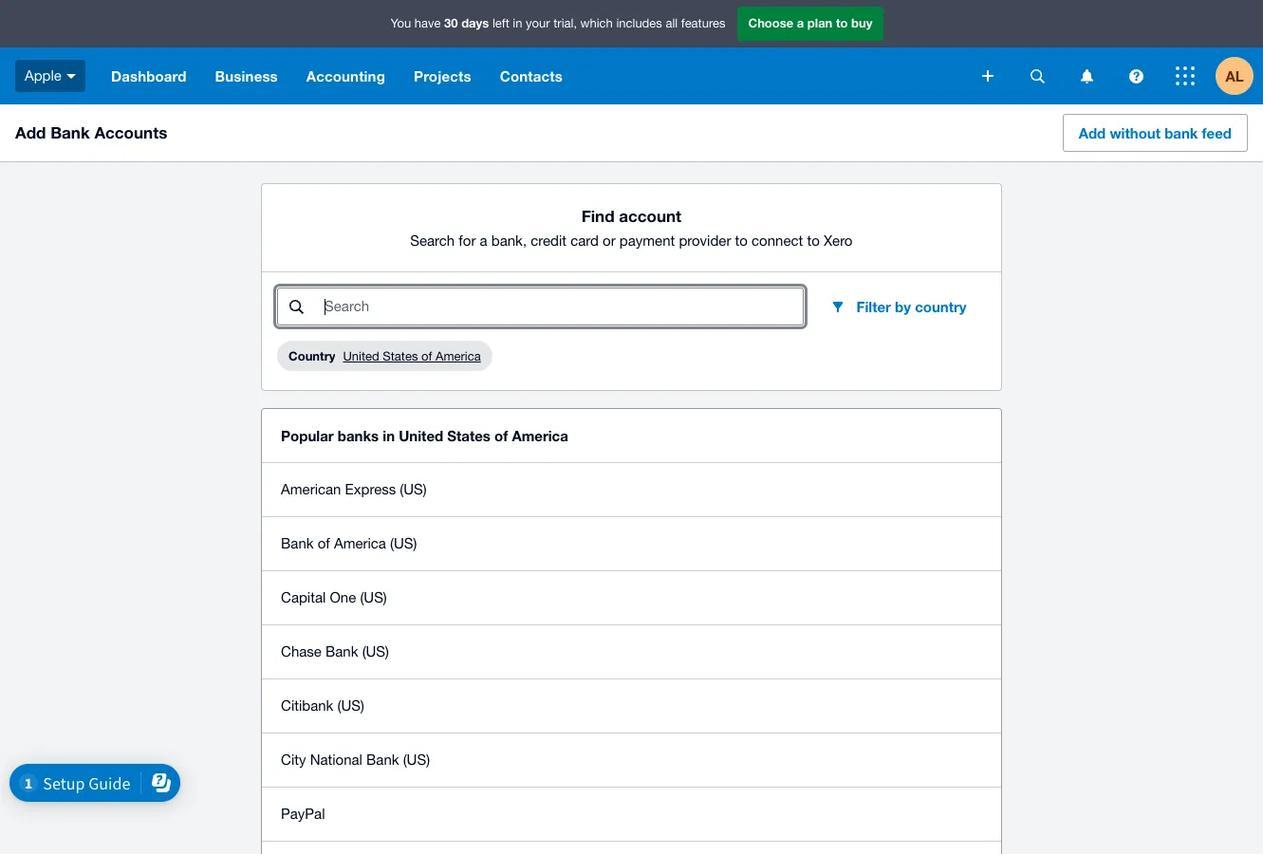 Task type: locate. For each thing, give the bounding box(es) containing it.
country
[[915, 298, 967, 315]]

svg image
[[1081, 69, 1093, 83], [1129, 69, 1144, 83], [983, 70, 994, 82], [66, 74, 76, 79]]

(us) right 'express'
[[400, 481, 427, 497]]

business
[[215, 67, 278, 84]]

chase bank (us)
[[281, 644, 389, 660]]

united
[[343, 349, 380, 363], [399, 427, 444, 444]]

capital
[[281, 590, 326, 606]]

a
[[797, 15, 804, 31], [480, 233, 488, 249]]

2 horizontal spatial america
[[512, 427, 569, 444]]

all
[[666, 16, 678, 31]]

1 vertical spatial united
[[399, 427, 444, 444]]

1 horizontal spatial states
[[447, 427, 491, 444]]

1 vertical spatial a
[[480, 233, 488, 249]]

add without bank feed button
[[1063, 114, 1248, 152]]

0 horizontal spatial to
[[735, 233, 748, 249]]

1 horizontal spatial add
[[1079, 124, 1106, 141]]

to left xero
[[807, 233, 820, 249]]

united right banks
[[399, 427, 444, 444]]

0 horizontal spatial states
[[383, 349, 418, 363]]

capital one (us)
[[281, 590, 387, 606]]

2 vertical spatial america
[[334, 535, 386, 552]]

0 vertical spatial states
[[383, 349, 418, 363]]

banner
[[0, 0, 1264, 104]]

have
[[415, 16, 441, 31]]

add left "without"
[[1079, 124, 1106, 141]]

states
[[383, 349, 418, 363], [447, 427, 491, 444]]

banks
[[338, 427, 379, 444]]

navigation containing dashboard
[[97, 47, 969, 104]]

1 horizontal spatial of
[[422, 349, 432, 363]]

0 vertical spatial a
[[797, 15, 804, 31]]

1 horizontal spatial america
[[436, 349, 481, 363]]

(us) down capital one (us)
[[362, 644, 389, 660]]

dashboard link
[[97, 47, 201, 104]]

capital one (us) link
[[262, 571, 1001, 625]]

a left plan
[[797, 15, 804, 31]]

1 horizontal spatial svg image
[[1176, 66, 1195, 85]]

american express (us) link
[[262, 462, 1001, 516]]

to left buy
[[836, 15, 848, 31]]

0 horizontal spatial a
[[480, 233, 488, 249]]

1 horizontal spatial in
[[513, 16, 523, 31]]

0 vertical spatial in
[[513, 16, 523, 31]]

accounting button
[[292, 47, 400, 104]]

svg image
[[1176, 66, 1195, 85], [1031, 69, 1045, 83]]

add for add without bank feed
[[1079, 124, 1106, 141]]

country
[[289, 348, 336, 364]]

of
[[422, 349, 432, 363], [495, 427, 508, 444], [318, 535, 330, 552]]

(us) down 'express'
[[390, 535, 417, 552]]

in right banks
[[383, 427, 395, 444]]

0 horizontal spatial united
[[343, 349, 380, 363]]

0 horizontal spatial america
[[334, 535, 386, 552]]

or
[[603, 233, 616, 249]]

add inside button
[[1079, 124, 1106, 141]]

city national bank (us)
[[281, 752, 430, 768]]

navigation inside banner
[[97, 47, 969, 104]]

chase bank (us) link
[[262, 625, 1001, 679]]

banner containing al
[[0, 0, 1264, 104]]

(us)
[[400, 481, 427, 497], [390, 535, 417, 552], [360, 590, 387, 606], [362, 644, 389, 660], [338, 698, 364, 714], [403, 752, 430, 768]]

bank up capital
[[281, 535, 314, 552]]

account
[[619, 206, 682, 226]]

30
[[444, 15, 458, 31]]

provider
[[679, 233, 731, 249]]

business button
[[201, 47, 292, 104]]

features
[[681, 16, 726, 31]]

navigation
[[97, 47, 969, 104]]

dashboard
[[111, 67, 187, 84]]

feed
[[1203, 124, 1232, 141]]

bank inside chase bank (us) link
[[326, 644, 358, 660]]

1 vertical spatial states
[[447, 427, 491, 444]]

left
[[493, 16, 510, 31]]

bank of america (us) link
[[262, 516, 1001, 571]]

add
[[15, 122, 46, 142], [1079, 124, 1106, 141]]

bank
[[1165, 124, 1199, 141]]

0 vertical spatial united
[[343, 349, 380, 363]]

which
[[581, 16, 613, 31]]

a right for
[[480, 233, 488, 249]]

1 vertical spatial in
[[383, 427, 395, 444]]

svg image inside apple popup button
[[66, 74, 76, 79]]

in right left on the left top of the page
[[513, 16, 523, 31]]

0 vertical spatial of
[[422, 349, 432, 363]]

to
[[836, 15, 848, 31], [735, 233, 748, 249], [807, 233, 820, 249]]

(us) right national
[[403, 752, 430, 768]]

0 vertical spatial america
[[436, 349, 481, 363]]

without
[[1110, 124, 1161, 141]]

add down apple
[[15, 122, 46, 142]]

bank
[[50, 122, 90, 142], [281, 535, 314, 552], [326, 644, 358, 660], [367, 752, 399, 768]]

0 horizontal spatial of
[[318, 535, 330, 552]]

popular
[[281, 427, 334, 444]]

projects
[[414, 67, 472, 84]]

one
[[330, 590, 356, 606]]

accounting
[[306, 67, 385, 84]]

american
[[281, 481, 341, 497]]

paypal
[[281, 806, 325, 822]]

payment
[[620, 233, 675, 249]]

bank,
[[492, 233, 527, 249]]

(us) right one
[[360, 590, 387, 606]]

united right country at the left
[[343, 349, 380, 363]]

1 horizontal spatial a
[[797, 15, 804, 31]]

0 horizontal spatial add
[[15, 122, 46, 142]]

america
[[436, 349, 481, 363], [512, 427, 569, 444], [334, 535, 386, 552]]

add without bank feed
[[1079, 124, 1232, 141]]

2 horizontal spatial of
[[495, 427, 508, 444]]

a inside banner
[[797, 15, 804, 31]]

in
[[513, 16, 523, 31], [383, 427, 395, 444]]

by
[[895, 298, 911, 315]]

bank right chase
[[326, 644, 358, 660]]

american express (us)
[[281, 481, 427, 497]]

to left connect
[[735, 233, 748, 249]]

of inside country united states of america
[[422, 349, 432, 363]]

1 vertical spatial of
[[495, 427, 508, 444]]

1 vertical spatial america
[[512, 427, 569, 444]]

bank right national
[[367, 752, 399, 768]]

find
[[582, 206, 615, 226]]

2 horizontal spatial to
[[836, 15, 848, 31]]



Task type: vqa. For each thing, say whether or not it's contained in the screenshot.
group
no



Task type: describe. For each thing, give the bounding box(es) containing it.
contacts button
[[486, 47, 577, 104]]

citibank (us) link
[[262, 679, 1001, 733]]

apple button
[[0, 47, 97, 104]]

add bank accounts
[[15, 122, 167, 142]]

choose a plan to buy
[[749, 15, 873, 31]]

america inside country united states of america
[[436, 349, 481, 363]]

chase
[[281, 644, 322, 660]]

filter by country
[[857, 298, 967, 315]]

bank inside city national bank (us) link
[[367, 752, 399, 768]]

your
[[526, 16, 550, 31]]

you
[[391, 16, 411, 31]]

0 horizontal spatial in
[[383, 427, 395, 444]]

search
[[410, 233, 455, 249]]

citibank (us)
[[281, 698, 364, 714]]

filter by country button
[[815, 288, 982, 326]]

card
[[571, 233, 599, 249]]

popular banks in united states of america
[[281, 427, 569, 444]]

contacts
[[500, 67, 563, 84]]

connect
[[752, 233, 803, 249]]

united inside country united states of america
[[343, 349, 380, 363]]

projects button
[[400, 47, 486, 104]]

citibank
[[281, 698, 334, 714]]

plan
[[808, 15, 833, 31]]

al
[[1226, 67, 1244, 84]]

add for add bank accounts
[[15, 122, 46, 142]]

bank inside bank of america (us) link
[[281, 535, 314, 552]]

bank of america (us)
[[281, 535, 417, 552]]

1 horizontal spatial united
[[399, 427, 444, 444]]

trial,
[[554, 16, 577, 31]]

filter
[[857, 298, 891, 315]]

choose
[[749, 15, 794, 31]]

includes
[[617, 16, 662, 31]]

xero
[[824, 233, 853, 249]]

states inside country united states of america
[[383, 349, 418, 363]]

0 horizontal spatial svg image
[[1031, 69, 1045, 83]]

country united states of america
[[289, 348, 481, 364]]

find account search for a bank, credit card or payment provider to connect to xero
[[410, 206, 853, 249]]

express
[[345, 481, 396, 497]]

accounts
[[94, 122, 167, 142]]

you have 30 days left in your trial, which includes all features
[[391, 15, 726, 31]]

buy
[[852, 15, 873, 31]]

for
[[459, 233, 476, 249]]

city
[[281, 752, 306, 768]]

bank down apple popup button
[[50, 122, 90, 142]]

city national bank (us) link
[[262, 733, 1001, 787]]

to inside banner
[[836, 15, 848, 31]]

Search field
[[323, 289, 803, 325]]

in inside you have 30 days left in your trial, which includes all features
[[513, 16, 523, 31]]

paypal link
[[262, 787, 1001, 841]]

days
[[462, 15, 489, 31]]

al button
[[1216, 47, 1264, 104]]

a inside 'find account search for a bank, credit card or payment provider to connect to xero'
[[480, 233, 488, 249]]

2 vertical spatial of
[[318, 535, 330, 552]]

credit
[[531, 233, 567, 249]]

1 horizontal spatial to
[[807, 233, 820, 249]]

apple
[[25, 67, 62, 83]]

(us) right citibank
[[338, 698, 364, 714]]

national
[[310, 752, 363, 768]]



